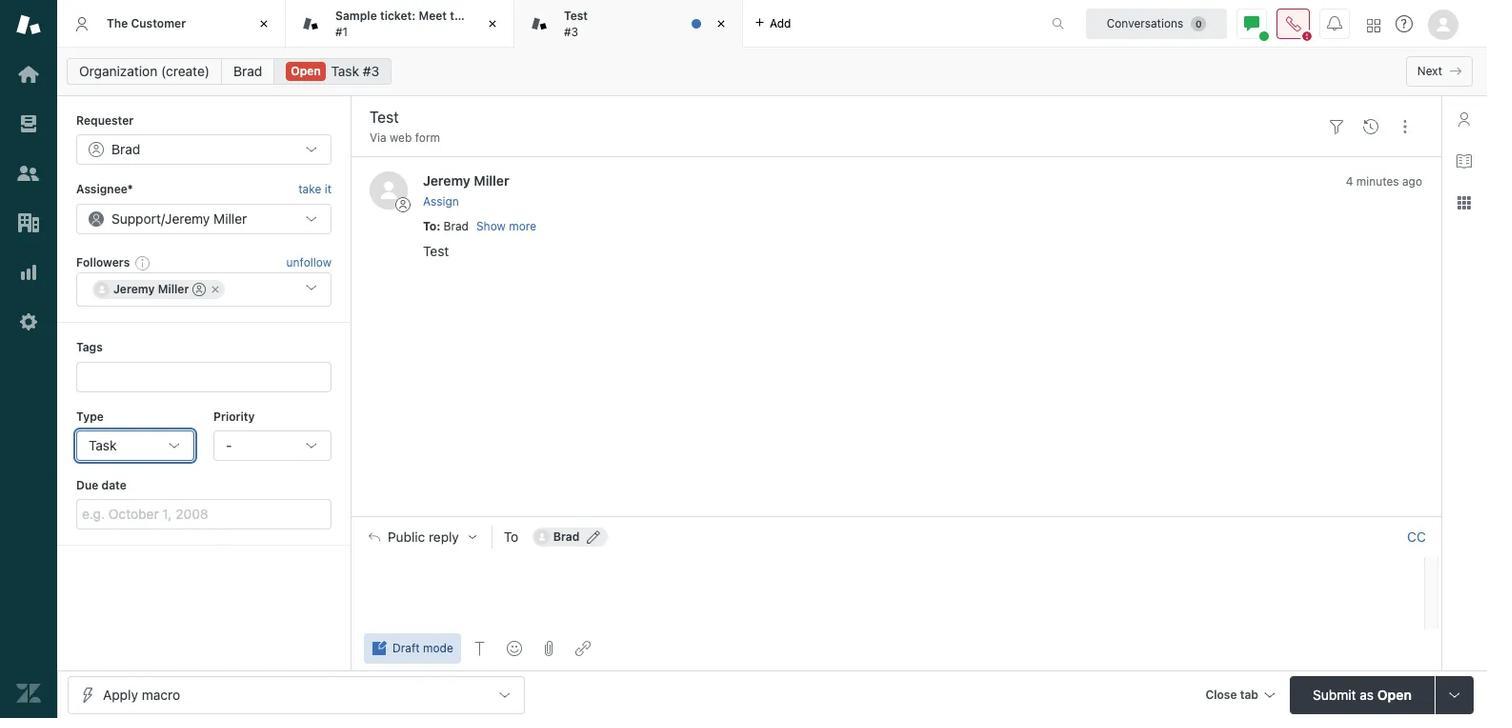 Task type: locate. For each thing, give the bounding box(es) containing it.
0 vertical spatial test
[[564, 9, 588, 23]]

#3
[[564, 24, 578, 39], [363, 63, 379, 79]]

draft
[[393, 641, 420, 655]]

0 vertical spatial task
[[331, 63, 359, 79]]

2 horizontal spatial jeremy
[[423, 173, 470, 189]]

#1
[[335, 24, 348, 39]]

1 vertical spatial jeremy
[[165, 210, 210, 227]]

take
[[298, 182, 321, 197]]

0 horizontal spatial task
[[89, 437, 117, 453]]

brad down requester
[[111, 141, 140, 158]]

to for to
[[504, 529, 519, 545]]

task inside secondary element
[[331, 63, 359, 79]]

1 tab from the left
[[286, 0, 514, 48]]

test
[[564, 9, 588, 23], [423, 243, 449, 259]]

miller inside jeremy miller assign
[[474, 173, 509, 189]]

0 horizontal spatial miller
[[158, 282, 189, 296]]

tab containing test
[[514, 0, 743, 48]]

ticket:
[[380, 9, 416, 23]]

conversations button
[[1086, 8, 1227, 39]]

close image
[[254, 14, 273, 33], [483, 14, 502, 33]]

0 vertical spatial open
[[291, 64, 321, 78]]

the customer
[[107, 16, 186, 30]]

#3 inside secondary element
[[363, 63, 379, 79]]

the customer tab
[[57, 0, 286, 48]]

to down assign button
[[423, 219, 437, 233]]

assign
[[423, 194, 459, 208]]

2 vertical spatial miller
[[158, 282, 189, 296]]

close image inside 'the customer' tab
[[254, 14, 273, 33]]

test inside tabs tab list
[[564, 9, 588, 23]]

1 horizontal spatial test
[[564, 9, 588, 23]]

it
[[325, 182, 332, 197]]

1 vertical spatial to
[[504, 529, 519, 545]]

jeremy miller option
[[92, 280, 225, 299]]

cc button
[[1407, 529, 1426, 546]]

2 horizontal spatial miller
[[474, 173, 509, 189]]

0 vertical spatial #3
[[564, 24, 578, 39]]

brad inside requester element
[[111, 141, 140, 158]]

1 horizontal spatial task
[[331, 63, 359, 79]]

zendesk products image
[[1367, 19, 1381, 32]]

take it button
[[298, 180, 332, 200]]

close image right the
[[483, 14, 502, 33]]

to left klobrad84@gmail.com icon
[[504, 529, 519, 545]]

requester element
[[76, 135, 332, 165]]

form
[[415, 131, 440, 145]]

insert emojis image
[[507, 641, 522, 656]]

add
[[770, 16, 791, 30]]

add button
[[743, 0, 803, 47]]

add attachment image
[[541, 641, 556, 656]]

show more button
[[476, 218, 536, 235]]

1 horizontal spatial #3
[[564, 24, 578, 39]]

button displays agent's chat status as online. image
[[1244, 16, 1260, 31]]

jeremy inside option
[[113, 282, 155, 296]]

0 vertical spatial miller
[[474, 173, 509, 189]]

brad inside to : brad show more test
[[444, 219, 469, 233]]

task inside popup button
[[89, 437, 117, 453]]

tags
[[76, 340, 103, 355]]

0 horizontal spatial to
[[423, 219, 437, 233]]

jeremy for jeremy miller
[[113, 282, 155, 296]]

1 vertical spatial task
[[89, 437, 117, 453]]

task down type
[[89, 437, 117, 453]]

open
[[291, 64, 321, 78], [1378, 686, 1412, 703]]

jeremy for jeremy miller assign
[[423, 173, 470, 189]]

miller
[[474, 173, 509, 189], [214, 210, 247, 227], [158, 282, 189, 296]]

miller left user is an agent icon
[[158, 282, 189, 296]]

add link (cmd k) image
[[575, 641, 590, 656]]

jeremy miller
[[113, 282, 189, 296]]

1 horizontal spatial jeremy
[[165, 210, 210, 227]]

unfollow button
[[286, 254, 332, 272]]

get started image
[[16, 62, 41, 87]]

reply
[[429, 530, 459, 545]]

1 horizontal spatial close image
[[483, 14, 502, 33]]

date
[[101, 478, 127, 493]]

test inside to : brad show more test
[[423, 243, 449, 259]]

public
[[388, 530, 425, 545]]

jeremy inside assignee* element
[[165, 210, 210, 227]]

-
[[226, 437, 232, 453]]

1 vertical spatial miller
[[214, 210, 247, 227]]

admin image
[[16, 310, 41, 334]]

close image up the brad link
[[254, 14, 273, 33]]

apply
[[103, 686, 138, 703]]

test down : on the top left
[[423, 243, 449, 259]]

tab
[[286, 0, 514, 48], [514, 0, 743, 48]]

jeremy miller assign
[[423, 173, 509, 208]]

notifications image
[[1327, 16, 1342, 31]]

to inside to : brad show more test
[[423, 219, 437, 233]]

due date
[[76, 478, 127, 493]]

type
[[76, 409, 104, 424]]

close tab
[[1206, 687, 1259, 702]]

task down #1
[[331, 63, 359, 79]]

open right as
[[1378, 686, 1412, 703]]

secondary element
[[57, 52, 1487, 91]]

via
[[370, 131, 387, 145]]

minutes
[[1356, 175, 1399, 189]]

jeremy inside jeremy miller assign
[[423, 173, 470, 189]]

0 horizontal spatial test
[[423, 243, 449, 259]]

1 close image from the left
[[254, 14, 273, 33]]

1 vertical spatial #3
[[363, 63, 379, 79]]

miller up show
[[474, 173, 509, 189]]

filter image
[[1329, 119, 1344, 134]]

#3 inside test #3
[[564, 24, 578, 39]]

#3 for test #3
[[564, 24, 578, 39]]

miller right /
[[214, 210, 247, 227]]

miller inside option
[[158, 282, 189, 296]]

1 horizontal spatial miller
[[214, 210, 247, 227]]

brad right (create) at left
[[234, 63, 262, 79]]

jeremy right support
[[165, 210, 210, 227]]

to
[[423, 219, 437, 233], [504, 529, 519, 545]]

open left task #3
[[291, 64, 321, 78]]

followers element
[[76, 273, 332, 307]]

conversations
[[1107, 16, 1184, 30]]

4 minutes ago text field
[[1346, 175, 1422, 189]]

2 vertical spatial jeremy
[[113, 282, 155, 296]]

2 tab from the left
[[514, 0, 743, 48]]

task
[[331, 63, 359, 79], [89, 437, 117, 453]]

show
[[476, 219, 506, 233]]

sample ticket: meet the ticket #1
[[335, 9, 503, 39]]

avatar image
[[370, 172, 408, 210]]

meet
[[419, 9, 447, 23]]

organization
[[79, 63, 157, 79]]

submit as open
[[1313, 686, 1412, 703]]

brad right klobrad84@gmail.com icon
[[553, 530, 580, 544]]

test right ticket
[[564, 9, 588, 23]]

tab
[[1240, 687, 1259, 702]]

0 horizontal spatial #3
[[363, 63, 379, 79]]

assignee* element
[[76, 204, 332, 234]]

mode
[[423, 641, 453, 655]]

0 horizontal spatial open
[[291, 64, 321, 78]]

0 horizontal spatial jeremy
[[113, 282, 155, 296]]

1 vertical spatial open
[[1378, 686, 1412, 703]]

jeremy down info on adding followers icon
[[113, 282, 155, 296]]

#3 for task #3
[[363, 63, 379, 79]]

millerjeremy500@gmail.com image
[[94, 282, 110, 297]]

1 horizontal spatial to
[[504, 529, 519, 545]]

0 vertical spatial to
[[423, 219, 437, 233]]

jeremy up "assign"
[[423, 173, 470, 189]]

0 vertical spatial jeremy
[[423, 173, 470, 189]]

0 horizontal spatial close image
[[254, 14, 273, 33]]

brad right : on the top left
[[444, 219, 469, 233]]

draft mode
[[393, 641, 453, 655]]

2 close image from the left
[[483, 14, 502, 33]]

jeremy
[[423, 173, 470, 189], [165, 210, 210, 227], [113, 282, 155, 296]]

brad link
[[221, 58, 275, 85]]

brad
[[234, 63, 262, 79], [111, 141, 140, 158], [444, 219, 469, 233], [553, 530, 580, 544]]

/
[[161, 210, 165, 227]]

support
[[111, 210, 161, 227]]

1 vertical spatial test
[[423, 243, 449, 259]]



Task type: vqa. For each thing, say whether or not it's contained in the screenshot.
bottom the Jeremy
yes



Task type: describe. For each thing, give the bounding box(es) containing it.
submit
[[1313, 686, 1356, 703]]

followers
[[76, 255, 130, 269]]

miller inside assignee* element
[[214, 210, 247, 227]]

to : brad show more test
[[423, 219, 536, 259]]

the
[[107, 16, 128, 30]]

:
[[437, 219, 441, 233]]

zendesk support image
[[16, 12, 41, 37]]

ticket actions image
[[1398, 119, 1413, 134]]

views image
[[16, 111, 41, 136]]

info on adding followers image
[[136, 255, 151, 271]]

assign button
[[423, 193, 459, 210]]

close tab button
[[1197, 676, 1282, 717]]

due
[[76, 478, 98, 493]]

hide composer image
[[888, 509, 904, 524]]

priority
[[213, 409, 255, 424]]

sample
[[335, 9, 377, 23]]

to for to : brad show more test
[[423, 219, 437, 233]]

user is an agent image
[[193, 283, 206, 296]]

task for task
[[89, 437, 117, 453]]

edit user image
[[587, 531, 601, 544]]

as
[[1360, 686, 1374, 703]]

4
[[1346, 175, 1353, 189]]

miller for jeremy miller assign
[[474, 173, 509, 189]]

task button
[[76, 431, 194, 461]]

knowledge image
[[1457, 153, 1472, 169]]

displays possible ticket submission types image
[[1447, 687, 1462, 703]]

web
[[390, 131, 412, 145]]

test #3
[[564, 9, 588, 39]]

ago
[[1402, 175, 1422, 189]]

tabs tab list
[[57, 0, 1032, 48]]

miller for jeremy miller
[[158, 282, 189, 296]]

events image
[[1363, 119, 1379, 134]]

customer context image
[[1457, 111, 1472, 127]]

open inside secondary element
[[291, 64, 321, 78]]

remove image
[[210, 284, 221, 296]]

4 minutes ago
[[1346, 175, 1422, 189]]

(create)
[[161, 63, 210, 79]]

jeremy miller link
[[423, 173, 509, 189]]

more
[[509, 219, 536, 233]]

draft mode button
[[364, 634, 461, 664]]

macro
[[142, 686, 180, 703]]

next
[[1418, 64, 1442, 78]]

task #3
[[331, 63, 379, 79]]

zendesk image
[[16, 681, 41, 706]]

customers image
[[16, 161, 41, 186]]

unfollow
[[286, 255, 332, 270]]

tab containing sample ticket: meet the ticket
[[286, 0, 514, 48]]

cc
[[1407, 529, 1426, 545]]

close
[[1206, 687, 1237, 702]]

apply macro
[[103, 686, 180, 703]]

take it
[[298, 182, 332, 197]]

public reply
[[388, 530, 459, 545]]

organizations image
[[16, 211, 41, 235]]

assignee*
[[76, 182, 133, 197]]

support / jeremy miller
[[111, 210, 247, 227]]

organization (create) button
[[67, 58, 222, 85]]

next button
[[1406, 56, 1473, 87]]

ticket
[[471, 9, 503, 23]]

main element
[[0, 0, 57, 718]]

close image
[[712, 14, 731, 33]]

- button
[[213, 431, 332, 461]]

klobrad84@gmail.com image
[[534, 530, 550, 545]]

Due date field
[[76, 500, 332, 530]]

organization (create)
[[79, 63, 210, 79]]

public reply button
[[352, 517, 491, 557]]

the
[[450, 9, 468, 23]]

Subject field
[[366, 106, 1316, 129]]

requester
[[76, 113, 134, 128]]

format text image
[[472, 641, 488, 656]]

reporting image
[[16, 260, 41, 285]]

get help image
[[1396, 15, 1413, 32]]

customer
[[131, 16, 186, 30]]

1 horizontal spatial open
[[1378, 686, 1412, 703]]

via web form
[[370, 131, 440, 145]]

brad inside secondary element
[[234, 63, 262, 79]]

task for task #3
[[331, 63, 359, 79]]

apps image
[[1457, 195, 1472, 211]]



